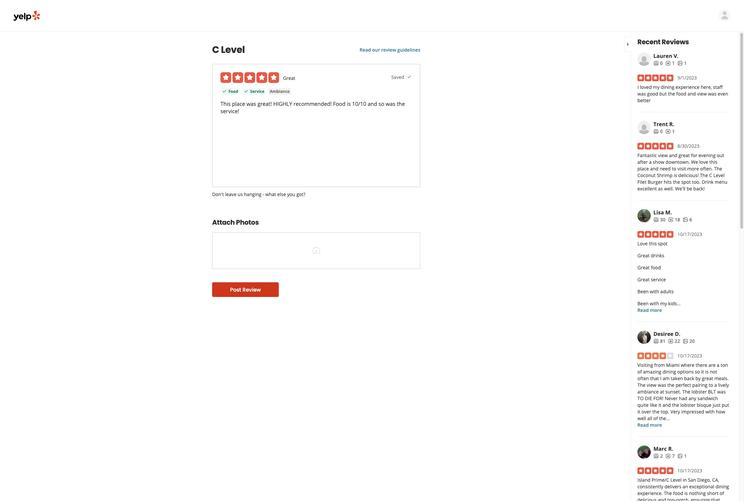 Task type: vqa. For each thing, say whether or not it's contained in the screenshot.
the meals.
yes



Task type: describe. For each thing, give the bounding box(es) containing it.
was up the better
[[638, 91, 647, 97]]

ca,
[[713, 477, 720, 484]]

kids…
[[669, 301, 681, 307]]

shrimp
[[657, 172, 673, 179]]

photo of marc r. image
[[638, 446, 651, 459]]

read for read our review guidelines
[[360, 47, 371, 53]]

topic food detected in review image
[[222, 89, 227, 94]]

impressed
[[682, 409, 705, 415]]

food inside island prime/c level in san diego, ca, consistently delivers an exceptional dining experience. the food is nothing short of delicious and top-notch, ensuring t
[[674, 491, 684, 497]]

great!
[[258, 100, 272, 108]]

dining inside visiting from miami where there are a ton of amazing dining options so it is not often that i am taken back by great meals. the view was the perfect pairing to a lively ambiance at sunset. the lobster blt was to die for! never had any sandwich quite like it and the lobster bisque just put it over the top. very impressed with how well all of the… read more
[[663, 369, 677, 375]]

16 friends v2 image for desiree d.
[[654, 339, 659, 344]]

i inside visiting from miami where there are a ton of amazing dining options so it is not often that i am taken back by great meals. the view was the perfect pairing to a lively ambiance at sunset. the lobster blt was to die for! never had any sandwich quite like it and the lobster bisque just put it over the top. very impressed with how well all of the… read more
[[661, 376, 662, 382]]

c level
[[212, 43, 245, 56]]

6
[[690, 217, 693, 223]]

0 horizontal spatial this
[[649, 241, 657, 247]]

photo of lisa m. image
[[638, 209, 651, 223]]

service
[[250, 89, 265, 94]]

place inside the this place was great! highly recommended! food is 10/10 and so was the service!
[[232, 100, 245, 108]]

top.
[[661, 409, 670, 415]]

16 friends v2 image
[[654, 217, 659, 223]]

great for great drinks
[[638, 253, 650, 259]]

and down show on the top of the page
[[651, 166, 659, 172]]

delicious
[[638, 497, 657, 502]]

sunset.
[[666, 389, 682, 395]]

16 photos v2 image for d.
[[683, 339, 689, 344]]

m.
[[666, 209, 673, 216]]

loved
[[641, 84, 652, 90]]

great for great food
[[638, 265, 650, 271]]

and up downtown.
[[670, 152, 678, 159]]

d.
[[676, 331, 681, 338]]

post review button
[[212, 283, 279, 297]]

the inside i loved my dining experience here, staff was good but the food and view was even better
[[669, 91, 676, 97]]

too.
[[693, 179, 701, 185]]

perfect
[[676, 382, 692, 389]]

view inside visiting from miami where there are a ton of amazing dining options so it is not often that i am taken back by great meals. the view was the perfect pairing to a lively ambiance at sunset. the lobster blt was to die for! never had any sandwich quite like it and the lobster bisque just put it over the top. very impressed with how well all of the… read more
[[647, 382, 657, 389]]

experience
[[676, 84, 700, 90]]

the inside fantastic view and great for evening out after a show downtown.  we love this place and need to visit more often.  the coconut shrimp is delicious!  the c level filet burger hits the spot too.  drink menu excellent as well.  we'll be back!
[[674, 179, 681, 185]]

5 star rating image for lisa m.
[[638, 231, 674, 238]]

been for been with my kids…
[[638, 301, 649, 307]]

r. for marc r.
[[669, 446, 674, 453]]

from
[[655, 362, 666, 369]]

top-
[[668, 497, 677, 502]]

an
[[683, 484, 689, 490]]

1 vertical spatial a
[[718, 362, 720, 369]]

16 review v2 image for trent
[[666, 129, 671, 134]]

18
[[675, 217, 681, 223]]

tyler b. image
[[719, 9, 731, 21]]

great inside visiting from miami where there are a ton of amazing dining options so it is not often that i am taken back by great meals. the view was the perfect pairing to a lively ambiance at sunset. the lobster blt was to die for! never had any sandwich quite like it and the lobster bisque just put it over the top. very impressed with how well all of the… read more
[[703, 376, 714, 382]]

5 star rating image for marc r.
[[638, 468, 674, 475]]

options
[[678, 369, 694, 375]]

the right often.
[[715, 166, 723, 172]]

attach photos image
[[313, 247, 321, 255]]

marc
[[654, 446, 667, 453]]

20
[[690, 338, 695, 345]]

notch,
[[677, 497, 690, 502]]

read more button for lisa m.
[[638, 307, 663, 314]]

This place was great! HIGHLY recommended! Food is 10/10 and so was the service! text field
[[221, 100, 412, 115]]

0 vertical spatial level
[[221, 43, 245, 56]]

been for been with adults
[[638, 289, 649, 295]]

1 vertical spatial of
[[654, 416, 658, 422]]

got?
[[297, 191, 306, 198]]

photo of desiree d. image
[[638, 331, 651, 344]]

menu
[[715, 179, 728, 185]]

photo of lauren v. image
[[638, 53, 651, 66]]

am
[[663, 376, 670, 382]]

rating element
[[221, 72, 279, 83]]

read more
[[638, 307, 663, 314]]

0 vertical spatial c
[[212, 43, 219, 56]]

0 for trent
[[661, 128, 663, 135]]

any
[[689, 396, 697, 402]]

1 vertical spatial food
[[651, 265, 662, 271]]

was left the great!
[[247, 100, 256, 108]]

ton
[[721, 362, 729, 369]]

so inside visiting from miami where there are a ton of amazing dining options so it is not often that i am taken back by great meals. the view was the perfect pairing to a lively ambiance at sunset. the lobster blt was to die for! never had any sandwich quite like it and the lobster bisque just put it over the top. very impressed with how well all of the… read more
[[696, 369, 701, 375]]

attach photos
[[212, 218, 259, 227]]

drink
[[702, 179, 714, 185]]

attach
[[212, 218, 235, 227]]

30
[[661, 217, 666, 223]]

all
[[648, 416, 653, 422]]

reviews element for trent
[[666, 128, 675, 135]]

r. for trent r.
[[670, 121, 675, 128]]

4 star rating image
[[638, 353, 674, 360]]

this place was great! highly recommended! food is 10/10 and so was the service!
[[221, 100, 407, 115]]

10/17/2023 for marc r.
[[678, 468, 703, 474]]

leave
[[225, 191, 237, 198]]

just
[[713, 402, 721, 409]]

review
[[243, 286, 261, 294]]

don't
[[212, 191, 224, 198]]

reviews element for desiree
[[669, 338, 681, 345]]

love this spot
[[638, 241, 668, 247]]

back!
[[694, 186, 705, 192]]

more inside visiting from miami where there are a ton of amazing dining options so it is not often that i am taken back by great meals. the view was the perfect pairing to a lively ambiance at sunset. the lobster blt was to die for! never had any sandwich quite like it and the lobster bisque just put it over the top. very impressed with how well all of the… read more
[[651, 422, 663, 429]]

meals.
[[715, 376, 729, 382]]

great food
[[638, 265, 662, 271]]

1 vertical spatial it
[[659, 402, 662, 409]]

short
[[708, 491, 719, 497]]

view inside i loved my dining experience here, staff was good but the food and view was even better
[[698, 91, 708, 97]]

you
[[287, 191, 295, 198]]

topic service detected in review image
[[244, 89, 249, 94]]

highly
[[273, 100, 292, 108]]

over
[[642, 409, 652, 415]]

the up sunset.
[[668, 382, 675, 389]]

1 for marc r.'s the photos element
[[685, 453, 687, 460]]

saved
[[392, 74, 407, 80]]

staff
[[714, 84, 723, 90]]

we
[[692, 159, 699, 165]]

reviews element for lauren
[[666, 60, 675, 67]]

great inside fantastic view and great for evening out after a show downtown.  we love this place and need to visit more often.  the coconut shrimp is delicious!  the c level filet burger hits the spot too.  drink menu excellent as well.  we'll be back!
[[679, 152, 691, 159]]

lively
[[719, 382, 730, 389]]

was up at
[[658, 382, 667, 389]]

place inside fantastic view and great for evening out after a show downtown.  we love this place and need to visit more often.  the coconut shrimp is delicious!  the c level filet burger hits the spot too.  drink menu excellent as well.  we'll be back!
[[638, 166, 650, 172]]

great service
[[638, 277, 667, 283]]

die
[[646, 396, 653, 402]]

8/30/2023
[[678, 143, 700, 149]]

be
[[687, 186, 693, 192]]

review
[[382, 47, 397, 53]]

island prime/c level in san diego, ca, consistently delivers an exceptional dining experience. the food is nothing short of delicious and top-notch, ensuring t
[[638, 477, 730, 502]]

had
[[680, 396, 688, 402]]

great for great
[[283, 75, 296, 81]]

even
[[718, 91, 729, 97]]

and inside the this place was great! highly recommended! food is 10/10 and so was the service!
[[368, 100, 378, 108]]

desiree d.
[[654, 331, 681, 338]]

c inside fantastic view and great for evening out after a show downtown.  we love this place and need to visit more often.  the coconut shrimp is delicious!  the c level filet burger hits the spot too.  drink menu excellent as well.  we'll be back!
[[710, 172, 713, 179]]

1 vertical spatial spot
[[659, 241, 668, 247]]

1 vertical spatial more
[[651, 307, 663, 314]]

lisa
[[654, 209, 665, 216]]

as
[[659, 186, 664, 192]]

san
[[689, 477, 697, 484]]

drinks
[[651, 253, 665, 259]]

the down often
[[638, 382, 646, 389]]

recent
[[638, 37, 661, 47]]

ambiance
[[638, 389, 659, 395]]

the down the perfect
[[683, 389, 691, 395]]

after
[[638, 159, 648, 165]]

for
[[692, 152, 698, 159]]

well.
[[665, 186, 675, 192]]

the inside island prime/c level in san diego, ca, consistently delivers an exceptional dining experience. the food is nothing short of delicious and top-notch, ensuring t
[[664, 491, 673, 497]]

0 vertical spatial lobster
[[692, 389, 707, 395]]

is inside the this place was great! highly recommended! food is 10/10 and so was the service!
[[347, 100, 351, 108]]

bisque
[[697, 402, 712, 409]]

more inside fantastic view and great for evening out after a show downtown.  we love this place and need to visit more often.  the coconut shrimp is delicious!  the c level filet burger hits the spot too.  drink menu excellent as well.  we'll be back!
[[688, 166, 700, 172]]

10/17/2023 for lisa m.
[[678, 231, 703, 238]]

2 horizontal spatial it
[[702, 369, 705, 375]]

with inside visiting from miami where there are a ton of amazing dining options so it is not often that i am taken back by great meals. the view was the perfect pairing to a lively ambiance at sunset. the lobster blt was to die for! never had any sandwich quite like it and the lobster bisque just put it over the top. very impressed with how well all of the… read more
[[706, 409, 715, 415]]

16 friends v2 image for marc r.
[[654, 454, 659, 459]]

lauren
[[654, 52, 673, 60]]

a inside fantastic view and great for evening out after a show downtown.  we love this place and need to visit more often.  the coconut shrimp is delicious!  the c level filet burger hits the spot too.  drink menu excellent as well.  we'll be back!
[[650, 159, 652, 165]]

that
[[651, 376, 660, 382]]

great for great service
[[638, 277, 650, 283]]

-
[[263, 191, 264, 198]]

read inside visiting from miami where there are a ton of amazing dining options so it is not often that i am taken back by great meals. the view was the perfect pairing to a lively ambiance at sunset. the lobster blt was to die for! never had any sandwich quite like it and the lobster bisque just put it over the top. very impressed with how well all of the… read more
[[638, 422, 649, 429]]

was down saved on the right top of the page
[[386, 100, 396, 108]]

view inside fantastic view and great for evening out after a show downtown.  we love this place and need to visit more often.  the coconut shrimp is delicious!  the c level filet burger hits the spot too.  drink menu excellent as well.  we'll be back!
[[659, 152, 668, 159]]

to inside visiting from miami where there are a ton of amazing dining options so it is not often that i am taken back by great meals. the view was the perfect pairing to a lively ambiance at sunset. the lobster blt was to die for! never had any sandwich quite like it and the lobster bisque just put it over the top. very impressed with how well all of the… read more
[[709, 382, 714, 389]]

us
[[238, 191, 243, 198]]

9/1/2023
[[678, 75, 698, 81]]

reviews element for marc
[[666, 453, 675, 460]]

photos element for desiree d.
[[683, 338, 695, 345]]

for!
[[654, 396, 664, 402]]

friends element for lisa
[[654, 217, 666, 223]]



Task type: locate. For each thing, give the bounding box(es) containing it.
more
[[688, 166, 700, 172], [651, 307, 663, 314], [651, 422, 663, 429]]

marc r.
[[654, 446, 674, 453]]

visiting
[[638, 362, 654, 369]]

my for dining
[[654, 84, 660, 90]]

a
[[650, 159, 652, 165], [718, 362, 720, 369], [715, 382, 718, 389]]

0 horizontal spatial to
[[672, 166, 677, 172]]

reviews element containing 22
[[669, 338, 681, 345]]

desiree
[[654, 331, 674, 338]]

16 review v2 image
[[666, 129, 671, 134], [666, 454, 671, 459]]

was down lively
[[718, 389, 726, 395]]

1 up 9/1/2023 at the right top
[[685, 60, 687, 66]]

food inside i loved my dining experience here, staff was good but the food and view was even better
[[677, 91, 687, 97]]

4 friends element from the top
[[654, 338, 666, 345]]

post review
[[230, 286, 261, 294]]

16 photos v2 image for v.
[[678, 61, 683, 66]]

1 vertical spatial to
[[709, 382, 714, 389]]

spot inside fantastic view and great for evening out after a show downtown.  we love this place and need to visit more often.  the coconut shrimp is delicious!  the c level filet burger hits the spot too.  drink menu excellent as well.  we'll be back!
[[682, 179, 691, 185]]

been up the read more
[[638, 301, 649, 307]]

view down that
[[647, 382, 657, 389]]

food
[[677, 91, 687, 97], [651, 265, 662, 271], [674, 491, 684, 497]]

with down great service
[[650, 289, 660, 295]]

0 horizontal spatial view
[[647, 382, 657, 389]]

0 down lauren
[[661, 60, 663, 66]]

1 right 7
[[685, 453, 687, 460]]

is up notch,
[[685, 491, 688, 497]]

0 vertical spatial 10/17/2023
[[678, 231, 703, 238]]

but
[[660, 91, 667, 97]]

1 vertical spatial c
[[710, 172, 713, 179]]

0 vertical spatial it
[[702, 369, 705, 375]]

5 star rating image up prime/c at the bottom
[[638, 468, 674, 475]]

by
[[696, 376, 701, 382]]

often
[[638, 376, 650, 382]]

food up notch,
[[674, 491, 684, 497]]

read our review guidelines
[[360, 47, 421, 53]]

photos element right 7
[[678, 453, 687, 460]]

are
[[709, 362, 716, 369]]

fantastic view and great for evening out after a show downtown.  we love this place and need to visit more often.  the coconut shrimp is delicious!  the c level filet burger hits the spot too.  drink menu excellent as well.  we'll be back!
[[638, 152, 728, 192]]

1 vertical spatial read
[[638, 307, 649, 314]]

16 photos v2 image for r.
[[678, 454, 683, 459]]

it
[[702, 369, 705, 375], [659, 402, 662, 409], [638, 409, 641, 415]]

1
[[673, 60, 675, 66], [685, 60, 687, 66], [673, 128, 675, 135], [685, 453, 687, 460]]

3 friends element from the top
[[654, 217, 666, 223]]

trent r.
[[654, 121, 675, 128]]

2 horizontal spatial level
[[714, 172, 725, 179]]

5 star rating image for lauren v.
[[638, 75, 674, 81]]

with up the read more
[[650, 301, 660, 307]]

0 vertical spatial great
[[679, 152, 691, 159]]

spot
[[682, 179, 691, 185], [659, 241, 668, 247]]

view
[[698, 91, 708, 97], [659, 152, 668, 159], [647, 382, 657, 389]]

view up show on the top of the page
[[659, 152, 668, 159]]

experience.
[[638, 491, 663, 497]]

1 vertical spatial dining
[[663, 369, 677, 375]]

16 review v2 image for marc
[[666, 454, 671, 459]]

2
[[661, 453, 663, 460]]

0 vertical spatial a
[[650, 159, 652, 165]]

1 vertical spatial level
[[714, 172, 725, 179]]

1 horizontal spatial view
[[659, 152, 668, 159]]

food down drinks
[[651, 265, 662, 271]]

read down been with my kids…
[[638, 307, 649, 314]]

5 star rating image for trent r.
[[638, 143, 674, 150]]

2 vertical spatial a
[[715, 382, 718, 389]]

and down experience
[[688, 91, 697, 97]]

this right love
[[649, 241, 657, 247]]

2 read more button from the top
[[638, 422, 663, 429]]

0 vertical spatial view
[[698, 91, 708, 97]]

was down staff
[[709, 91, 717, 97]]

1 vertical spatial with
[[650, 301, 660, 307]]

photos element containing 20
[[683, 338, 695, 345]]

fantastic
[[638, 152, 657, 159]]

like
[[650, 402, 658, 409]]

and left top-
[[658, 497, 667, 502]]

dining inside i loved my dining experience here, staff was good but the food and view was even better
[[662, 84, 675, 90]]

a up blt
[[715, 382, 718, 389]]

with for my
[[650, 301, 660, 307]]

1 5 star rating image from the top
[[638, 75, 674, 81]]

0 vertical spatial of
[[638, 369, 642, 375]]

my for kids…
[[661, 301, 668, 307]]

2 vertical spatial level
[[671, 477, 682, 484]]

very
[[671, 409, 681, 415]]

1 horizontal spatial c
[[710, 172, 713, 179]]

reviews element down trent r. at top
[[666, 128, 675, 135]]

0 horizontal spatial so
[[379, 100, 385, 108]]

1 vertical spatial view
[[659, 152, 668, 159]]

with for adults
[[650, 289, 660, 295]]

0
[[661, 60, 663, 66], [661, 128, 663, 135]]

0 vertical spatial spot
[[682, 179, 691, 185]]

0 vertical spatial to
[[672, 166, 677, 172]]

and right 10/10
[[368, 100, 378, 108]]

photos element down v.
[[678, 60, 687, 67]]

i left loved
[[638, 84, 639, 90]]

1 horizontal spatial to
[[709, 382, 714, 389]]

lobster down any
[[681, 402, 696, 409]]

it up well
[[638, 409, 641, 415]]

my inside i loved my dining experience here, staff was good but the food and view was even better
[[654, 84, 660, 90]]

0 horizontal spatial i
[[638, 84, 639, 90]]

1 horizontal spatial level
[[671, 477, 682, 484]]

0 vertical spatial i
[[638, 84, 639, 90]]

lisa m.
[[654, 209, 673, 216]]

0 vertical spatial food
[[677, 91, 687, 97]]

1 vertical spatial 10/17/2023
[[678, 353, 703, 359]]

friends element down lauren
[[654, 60, 663, 67]]

with down "bisque"
[[706, 409, 715, 415]]

reviews element right 2
[[666, 453, 675, 460]]

0 vertical spatial been
[[638, 289, 649, 295]]

0 horizontal spatial place
[[232, 100, 245, 108]]

16 review v2 image left 22
[[669, 339, 674, 344]]

3 10/17/2023 from the top
[[678, 468, 703, 474]]

i
[[638, 84, 639, 90], [661, 376, 662, 382]]

love
[[638, 241, 648, 247]]

1 vertical spatial lobster
[[681, 402, 696, 409]]

visiting from miami where there are a ton of amazing dining options so it is not often that i am taken back by great meals. the view was the perfect pairing to a lively ambiance at sunset. the lobster blt was to die for! never had any sandwich quite like it and the lobster bisque just put it over the top. very impressed with how well all of the… read more
[[638, 362, 730, 429]]

0 vertical spatial r.
[[670, 121, 675, 128]]

photos element for lisa m.
[[683, 217, 693, 223]]

10/17/2023 up san
[[678, 468, 703, 474]]

2 vertical spatial food
[[674, 491, 684, 497]]

the down saved on the right top of the page
[[397, 100, 405, 108]]

r. right trent
[[670, 121, 675, 128]]

10/17/2023 for desiree d.
[[678, 353, 703, 359]]

1 vertical spatial read more button
[[638, 422, 663, 429]]

5 star rating image
[[638, 75, 674, 81], [638, 143, 674, 150], [638, 231, 674, 238], [638, 468, 674, 475]]

friends element for desiree
[[654, 338, 666, 345]]

reviews element for lisa
[[669, 217, 681, 223]]

4 16 friends v2 image from the top
[[654, 454, 659, 459]]

burger
[[648, 179, 663, 185]]

16 friends v2 image down trent
[[654, 129, 659, 134]]

friends element for marc
[[654, 453, 663, 460]]

so inside the this place was great! highly recommended! food is 10/10 and so was the service!
[[379, 100, 385, 108]]

1 horizontal spatial i
[[661, 376, 662, 382]]

and inside visiting from miami where there are a ton of amazing dining options so it is not often that i am taken back by great meals. the view was the perfect pairing to a lively ambiance at sunset. the lobster blt was to die for! never had any sandwich quite like it and the lobster bisque just put it over the top. very impressed with how well all of the… read more
[[663, 402, 671, 409]]

1 vertical spatial place
[[638, 166, 650, 172]]

3 5 star rating image from the top
[[638, 231, 674, 238]]

coconut
[[638, 172, 656, 179]]

it right like on the right
[[659, 402, 662, 409]]

what
[[266, 191, 276, 198]]

else
[[278, 191, 286, 198]]

reviews element
[[666, 60, 675, 67], [666, 128, 675, 135], [669, 217, 681, 223], [669, 338, 681, 345], [666, 453, 675, 460]]

never
[[665, 396, 678, 402]]

reviews element containing 18
[[669, 217, 681, 223]]

topic service detected in review image
[[244, 89, 249, 94]]

16 review v2 image left 18
[[669, 217, 674, 223]]

read for read more
[[638, 307, 649, 314]]

0 horizontal spatial of
[[638, 369, 642, 375]]

0 vertical spatial with
[[650, 289, 660, 295]]

ambiance
[[270, 89, 290, 94]]

so up by
[[696, 369, 701, 375]]

dining down ca,
[[716, 484, 730, 490]]

16 friends v2 image left 2
[[654, 454, 659, 459]]

16 review v2 image for v.
[[666, 61, 671, 66]]

is inside island prime/c level in san diego, ca, consistently delivers an exceptional dining experience. the food is nothing short of delicious and top-notch, ensuring t
[[685, 491, 688, 497]]

photos element
[[678, 60, 687, 67], [683, 217, 693, 223], [683, 338, 695, 345], [678, 453, 687, 460]]

2 16 review v2 image from the top
[[666, 454, 671, 459]]

1 vertical spatial i
[[661, 376, 662, 382]]

1 vertical spatial food
[[333, 100, 346, 108]]

1 read more button from the top
[[638, 307, 663, 314]]

the down like on the right
[[653, 409, 660, 415]]

great down great food
[[638, 277, 650, 283]]

friends element for lauren
[[654, 60, 663, 67]]

here,
[[701, 84, 713, 90]]

0 horizontal spatial it
[[638, 409, 641, 415]]

is inside fantastic view and great for evening out after a show downtown.  we love this place and need to visit more often.  the coconut shrimp is delicious!  the c level filet burger hits the spot too.  drink menu excellent as well.  we'll be back!
[[674, 172, 678, 179]]

so right 10/10
[[379, 100, 385, 108]]

great down love
[[638, 253, 650, 259]]

adults
[[661, 289, 674, 295]]

2 vertical spatial 16 review v2 image
[[669, 339, 674, 344]]

friends element containing 81
[[654, 338, 666, 345]]

16 friends v2 image left 81
[[654, 339, 659, 344]]

0 for lauren
[[661, 60, 663, 66]]

lauren v.
[[654, 52, 679, 60]]

0 horizontal spatial c
[[212, 43, 219, 56]]

the down often.
[[701, 172, 709, 179]]

photo of trent r. image
[[638, 121, 651, 134]]

more down been with my kids…
[[651, 307, 663, 314]]

16 friends v2 image
[[654, 61, 659, 66], [654, 129, 659, 134], [654, 339, 659, 344], [654, 454, 659, 459]]

None radio
[[257, 72, 267, 83]]

2 0 from the top
[[661, 128, 663, 135]]

food left 10/10
[[333, 100, 346, 108]]

5 friends element from the top
[[654, 453, 663, 460]]

16 photos v2 image left "6"
[[683, 217, 689, 223]]

2 friends element from the top
[[654, 128, 663, 135]]

this inside fantastic view and great for evening out after a show downtown.  we love this place and need to visit more often.  the coconut shrimp is delicious!  the c level filet burger hits the spot too.  drink menu excellent as well.  we'll be back!
[[710, 159, 718, 165]]

read left our
[[360, 47, 371, 53]]

close sidebar icon image
[[626, 42, 631, 47], [626, 42, 631, 47]]

0 horizontal spatial level
[[221, 43, 245, 56]]

1 vertical spatial 0
[[661, 128, 663, 135]]

16 review v2 image left 7
[[666, 454, 671, 459]]

0 horizontal spatial my
[[654, 84, 660, 90]]

friends element containing 2
[[654, 453, 663, 460]]

great up downtown.
[[679, 152, 691, 159]]

0 vertical spatial read more button
[[638, 307, 663, 314]]

16 photos v2 image
[[678, 61, 683, 66], [683, 217, 689, 223], [683, 339, 689, 344], [678, 454, 683, 459]]

2 vertical spatial read
[[638, 422, 649, 429]]

been with adults
[[638, 289, 674, 295]]

friends element containing 30
[[654, 217, 666, 223]]

photos element for marc r.
[[678, 453, 687, 460]]

i left am
[[661, 376, 662, 382]]

friends element for trent
[[654, 128, 663, 135]]

0 vertical spatial food
[[229, 89, 238, 94]]

1 been from the top
[[638, 289, 649, 295]]

2 vertical spatial more
[[651, 422, 663, 429]]

is inside visiting from miami where there are a ton of amazing dining options so it is not often that i am taken back by great meals. the view was the perfect pairing to a lively ambiance at sunset. the lobster blt was to die for! never had any sandwich quite like it and the lobster bisque just put it over the top. very impressed with how well all of the… read more
[[706, 369, 709, 375]]

1 horizontal spatial of
[[654, 416, 658, 422]]

1 vertical spatial my
[[661, 301, 668, 307]]

is left 10/10
[[347, 100, 351, 108]]

reviews
[[662, 37, 690, 47]]

the inside the this place was great! highly recommended! food is 10/10 and so was the service!
[[397, 100, 405, 108]]

place right this
[[232, 100, 245, 108]]

1 horizontal spatial spot
[[682, 179, 691, 185]]

7
[[673, 453, 675, 460]]

view down here,
[[698, 91, 708, 97]]

this down evening
[[710, 159, 718, 165]]

photos element containing 6
[[683, 217, 693, 223]]

level inside island prime/c level in san diego, ca, consistently delivers an exceptional dining experience. the food is nothing short of delicious and top-notch, ensuring t
[[671, 477, 682, 484]]

more down all
[[651, 422, 663, 429]]

photos element for lauren v.
[[678, 60, 687, 67]]

0 vertical spatial 16 review v2 image
[[666, 61, 671, 66]]

2 16 friends v2 image from the top
[[654, 129, 659, 134]]

None radio
[[221, 72, 231, 83], [233, 72, 243, 83], [245, 72, 255, 83], [269, 72, 279, 83], [221, 72, 231, 83], [233, 72, 243, 83], [245, 72, 255, 83], [269, 72, 279, 83]]

2 horizontal spatial view
[[698, 91, 708, 97]]

16 photos v2 image left the '20'
[[683, 339, 689, 344]]

read more button for desiree d.
[[638, 422, 663, 429]]

of right all
[[654, 416, 658, 422]]

16 friends v2 image for lauren v.
[[654, 61, 659, 66]]

3 16 friends v2 image from the top
[[654, 339, 659, 344]]

at
[[661, 389, 665, 395]]

put
[[722, 402, 730, 409]]

0 vertical spatial more
[[688, 166, 700, 172]]

level up delivers
[[671, 477, 682, 484]]

0 vertical spatial so
[[379, 100, 385, 108]]

read more button down all
[[638, 422, 663, 429]]

1 10/17/2023 from the top
[[678, 231, 703, 238]]

post
[[230, 286, 241, 294]]

food down experience
[[677, 91, 687, 97]]

out
[[717, 152, 725, 159]]

4 5 star rating image from the top
[[638, 468, 674, 475]]

place down after
[[638, 166, 650, 172]]

2 vertical spatial of
[[720, 491, 725, 497]]

16 friends v2 image for trent r.
[[654, 129, 659, 134]]

0 vertical spatial read
[[360, 47, 371, 53]]

not
[[710, 369, 718, 375]]

2 vertical spatial with
[[706, 409, 715, 415]]

2 vertical spatial it
[[638, 409, 641, 415]]

2 10/17/2023 from the top
[[678, 353, 703, 359]]

read down well
[[638, 422, 649, 429]]

dining
[[662, 84, 675, 90], [663, 369, 677, 375], [716, 484, 730, 490]]

of inside island prime/c level in san diego, ca, consistently delivers an exceptional dining experience. the food is nothing short of delicious and top-notch, ensuring t
[[720, 491, 725, 497]]

16 checkmark v2 image
[[407, 74, 412, 80]]

food inside the this place was great! highly recommended! food is 10/10 and so was the service!
[[333, 100, 346, 108]]

1 vertical spatial 16 review v2 image
[[666, 454, 671, 459]]

pairing
[[693, 382, 708, 389]]

0 horizontal spatial great
[[679, 152, 691, 159]]

16 review v2 image for d.
[[669, 339, 674, 344]]

reviews element containing 7
[[666, 453, 675, 460]]

how
[[717, 409, 726, 415]]

16 photos v2 image right 7
[[678, 454, 683, 459]]

sandwich
[[698, 396, 719, 402]]

2 5 star rating image from the top
[[638, 143, 674, 150]]

1 horizontal spatial great
[[703, 376, 714, 382]]

need
[[660, 166, 671, 172]]

friends element
[[654, 60, 663, 67], [654, 128, 663, 135], [654, 217, 666, 223], [654, 338, 666, 345], [654, 453, 663, 460]]

16 review v2 image down trent r. at top
[[666, 129, 671, 134]]

16 photos v2 image for m.
[[683, 217, 689, 223]]

2 vertical spatial 10/17/2023
[[678, 468, 703, 474]]

don't leave us hanging - what else you got?
[[212, 191, 306, 198]]

2 been from the top
[[638, 301, 649, 307]]

0 vertical spatial 16 review v2 image
[[666, 129, 671, 134]]

and up top.
[[663, 402, 671, 409]]

where
[[681, 362, 695, 369]]

and inside i loved my dining experience here, staff was good but the food and view was even better
[[688, 91, 697, 97]]

love
[[700, 159, 709, 165]]

1 for reviews element for lauren
[[673, 60, 675, 66]]

of up often
[[638, 369, 642, 375]]

0 horizontal spatial food
[[229, 89, 238, 94]]

1 horizontal spatial my
[[661, 301, 668, 307]]

2 horizontal spatial of
[[720, 491, 725, 497]]

1 vertical spatial great
[[703, 376, 714, 382]]

is
[[347, 100, 351, 108], [674, 172, 678, 179], [706, 369, 709, 375], [685, 491, 688, 497]]

a down fantastic
[[650, 159, 652, 165]]

reviews element down the lauren v.
[[666, 60, 675, 67]]

topic food detected in review image
[[222, 89, 227, 94]]

5 star rating image up fantastic
[[638, 143, 674, 150]]

1 vertical spatial r.
[[669, 446, 674, 453]]

to up blt
[[709, 382, 714, 389]]

16 friends v2 image down lauren
[[654, 61, 659, 66]]

r. up 7
[[669, 446, 674, 453]]

lobster
[[692, 389, 707, 395], [681, 402, 696, 409]]

evening
[[699, 152, 716, 159]]

1 vertical spatial this
[[649, 241, 657, 247]]

1 vertical spatial 16 review v2 image
[[669, 217, 674, 223]]

1 16 review v2 image from the top
[[666, 129, 671, 134]]

a right are
[[718, 362, 720, 369]]

reviews element down d.
[[669, 338, 681, 345]]

great down great drinks
[[638, 265, 650, 271]]

the up very on the right bottom of page
[[673, 402, 680, 409]]

friends element down trent
[[654, 128, 663, 135]]

2 vertical spatial dining
[[716, 484, 730, 490]]

delicious!
[[679, 172, 699, 179]]

the up top-
[[664, 491, 673, 497]]

2 vertical spatial view
[[647, 382, 657, 389]]

this
[[221, 100, 231, 108]]

more down we
[[688, 166, 700, 172]]

0 vertical spatial place
[[232, 100, 245, 108]]

16 photos v2 image down v.
[[678, 61, 683, 66]]

nothing
[[690, 491, 706, 497]]

0 vertical spatial this
[[710, 159, 718, 165]]

1 16 friends v2 image from the top
[[654, 61, 659, 66]]

0 vertical spatial dining
[[662, 84, 675, 90]]

so
[[379, 100, 385, 108], [696, 369, 701, 375]]

recommended!
[[294, 100, 332, 108]]

1 for trent reviews element
[[673, 128, 675, 135]]

1 down v.
[[673, 60, 675, 66]]

1 vertical spatial been
[[638, 301, 649, 307]]

place
[[232, 100, 245, 108], [638, 166, 650, 172]]

16 review v2 image down the lauren v.
[[666, 61, 671, 66]]

c
[[212, 43, 219, 56], [710, 172, 713, 179]]

reviews element down m.
[[669, 217, 681, 223]]

dining inside island prime/c level in san diego, ca, consistently delivers an exceptional dining experience. the food is nothing short of delicious and top-notch, ensuring t
[[716, 484, 730, 490]]

1 horizontal spatial place
[[638, 166, 650, 172]]

back
[[685, 376, 695, 382]]

friends element down desiree
[[654, 338, 666, 345]]

16 review v2 image for m.
[[669, 217, 674, 223]]

show
[[653, 159, 665, 165]]

consistently
[[638, 484, 664, 490]]

1 horizontal spatial so
[[696, 369, 701, 375]]

filet
[[638, 179, 647, 185]]

1 0 from the top
[[661, 60, 663, 66]]

quite
[[638, 402, 649, 409]]

diego,
[[698, 477, 712, 484]]

16 review v2 image
[[666, 61, 671, 66], [669, 217, 674, 223], [669, 339, 674, 344]]

0 vertical spatial my
[[654, 84, 660, 90]]

guidelines
[[398, 47, 421, 53]]

and inside island prime/c level in san diego, ca, consistently delivers an exceptional dining experience. the food is nothing short of delicious and top-notch, ensuring t
[[658, 497, 667, 502]]

food right topic food detected in review image
[[229, 89, 238, 94]]

it down there
[[702, 369, 705, 375]]

to down downtown.
[[672, 166, 677, 172]]

1 vertical spatial so
[[696, 369, 701, 375]]

1 horizontal spatial this
[[710, 159, 718, 165]]

5 star rating image up loved
[[638, 75, 674, 81]]

1 friends element from the top
[[654, 60, 663, 67]]

my left kids…
[[661, 301, 668, 307]]

i inside i loved my dining experience here, staff was good but the food and view was even better
[[638, 84, 639, 90]]

level inside fantastic view and great for evening out after a show downtown.  we love this place and need to visit more often.  the coconut shrimp is delicious!  the c level filet burger hits the spot too.  drink menu excellent as well.  we'll be back!
[[714, 172, 725, 179]]

dining up the but
[[662, 84, 675, 90]]

1 horizontal spatial it
[[659, 402, 662, 409]]

0 vertical spatial 0
[[661, 60, 663, 66]]

to inside fantastic view and great for evening out after a show downtown.  we love this place and need to visit more often.  the coconut shrimp is delicious!  the c level filet burger hits the spot too.  drink menu excellent as well.  we'll be back!
[[672, 166, 677, 172]]

1 horizontal spatial food
[[333, 100, 346, 108]]

1 for the photos element associated with lauren v.
[[685, 60, 687, 66]]

0 horizontal spatial spot
[[659, 241, 668, 247]]

is right shrimp at top right
[[674, 172, 678, 179]]



